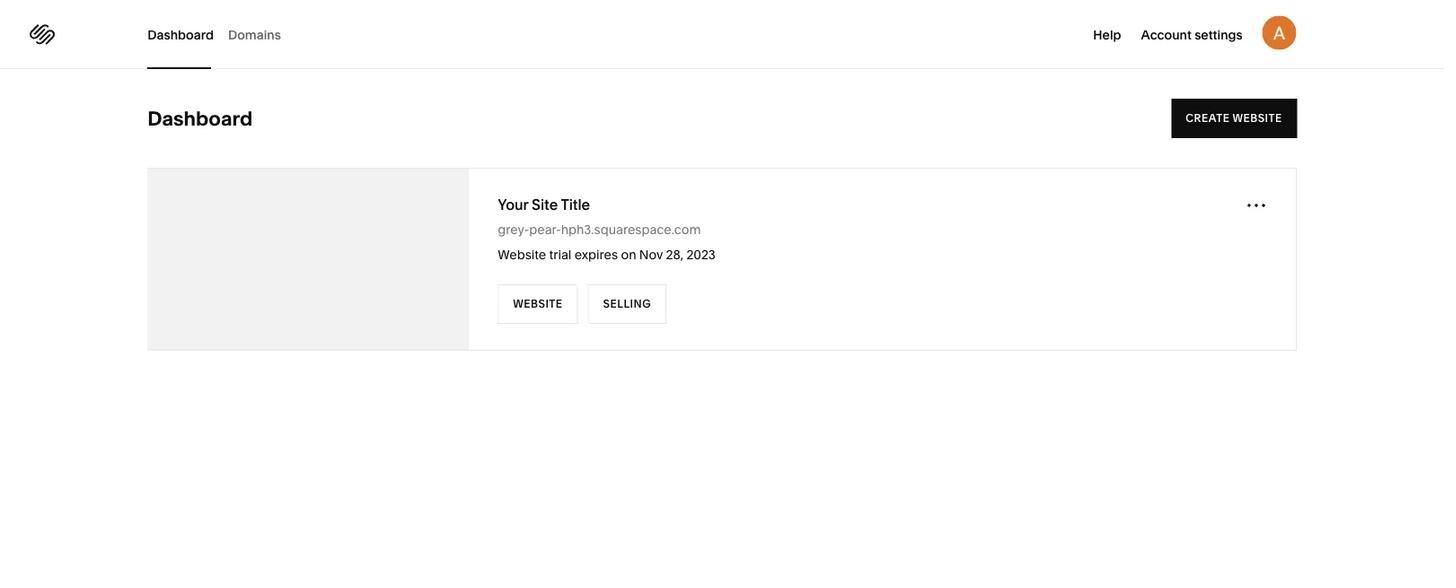 Task type: describe. For each thing, give the bounding box(es) containing it.
create
[[1186, 112, 1230, 125]]

website for website trial expires on nov 28, 2023
[[498, 247, 546, 263]]

domains
[[228, 27, 281, 42]]

website for website
[[513, 298, 563, 311]]

expires
[[575, 247, 618, 263]]

trial
[[549, 247, 572, 263]]

2023
[[687, 247, 716, 263]]

your
[[498, 196, 528, 213]]

website link
[[498, 285, 578, 324]]

site
[[532, 196, 558, 213]]

1 dashboard from the top
[[148, 27, 214, 42]]

2 dashboard from the top
[[148, 106, 253, 131]]

grey-pear-hph3.squarespace.com
[[498, 222, 701, 238]]

domains button
[[228, 0, 281, 69]]

help link
[[1093, 25, 1121, 43]]

grey-
[[498, 222, 529, 238]]



Task type: locate. For each thing, give the bounding box(es) containing it.
settings
[[1195, 27, 1243, 42]]

dashboard left domains button
[[148, 27, 214, 42]]

website trial expires on nov 28, 2023
[[498, 247, 716, 263]]

0 vertical spatial website
[[498, 247, 546, 263]]

tab list
[[148, 0, 295, 69]]

tab list containing dashboard
[[148, 0, 295, 69]]

dashboard down dashboard button
[[148, 106, 253, 131]]

create website
[[1186, 112, 1282, 125]]

account settings link
[[1141, 25, 1243, 43]]

1 vertical spatial website
[[513, 298, 563, 311]]

your site title link
[[498, 195, 590, 215]]

create website link
[[1171, 99, 1297, 138]]

nov
[[639, 247, 663, 263]]

dashboard
[[148, 27, 214, 42], [148, 106, 253, 131]]

account
[[1141, 27, 1192, 42]]

title
[[561, 196, 590, 213]]

hph3.squarespace.com
[[561, 222, 701, 238]]

website down grey-
[[498, 247, 546, 263]]

pear-
[[529, 222, 561, 238]]

website
[[498, 247, 546, 263], [513, 298, 563, 311]]

website
[[1233, 112, 1282, 125]]

account settings
[[1141, 27, 1243, 42]]

help
[[1093, 27, 1121, 42]]

1 vertical spatial dashboard
[[148, 106, 253, 131]]

selling link
[[588, 285, 667, 324]]

selling
[[603, 298, 651, 311]]

your site title
[[498, 196, 590, 213]]

0 vertical spatial dashboard
[[148, 27, 214, 42]]

dashboard button
[[148, 0, 214, 69]]

website down trial
[[513, 298, 563, 311]]

28,
[[666, 247, 684, 263]]

on
[[621, 247, 636, 263]]



Task type: vqa. For each thing, say whether or not it's contained in the screenshot.
1st the Website link from the bottom
no



